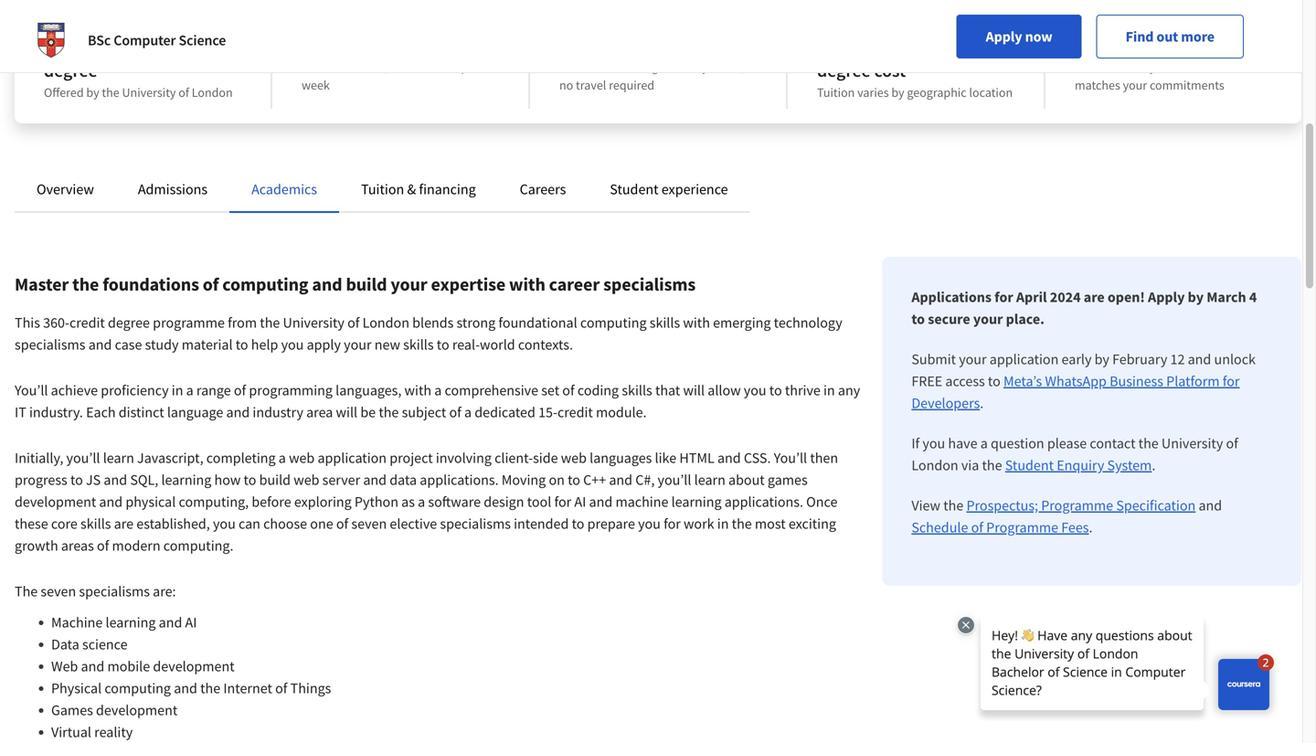 Task type: vqa. For each thing, say whether or not it's contained in the screenshot.
3 every 8 hours
no



Task type: locate. For each thing, give the bounding box(es) containing it.
0 vertical spatial on
[[598, 59, 612, 75]]

0 horizontal spatial application
[[318, 449, 387, 467]]

specialisms inside initially, you'll learn javascript, completing a web application project involving client-side web languages like html and css. you'll then progress to js and sql, learning how to build web server and data applications. moving on to c++ and c#, you'll learn about games development and physical computing, before exploring python as a software design tool for ai and machine learning applications. once these core skills are established, you can choose one of seven elective specialisms intended to prepare you for work in the most exciting growth areas of modern computing.
[[440, 515, 511, 533]]

anywhere,
[[689, 59, 745, 75]]

1 horizontal spatial on
[[598, 59, 612, 75]]

1 vertical spatial you'll
[[658, 471, 692, 489]]

apply left now
[[986, 27, 1023, 46]]

you right allow at the right of the page
[[744, 381, 767, 400]]

to left thrive on the right bottom of the page
[[770, 381, 782, 400]]

london inside "if you have a question please contact the university of london via the"
[[912, 456, 959, 475]]

sql,
[[130, 471, 158, 489]]

2 horizontal spatial with
[[683, 314, 710, 332]]

progress
[[15, 471, 67, 489]]

. down access
[[980, 394, 984, 412]]

1 vertical spatial apply
[[1148, 288, 1185, 306]]

computing inside this 360-credit degree programme from the university of london blends strong foundational computing skills with emerging technology specialisms and case study material to help you apply your new skills to real-world contexts.
[[581, 314, 647, 332]]

and left internet
[[174, 679, 197, 698]]

the right offered
[[102, 84, 120, 101]]

0 horizontal spatial in
[[172, 381, 183, 400]]

a up language
[[186, 381, 194, 400]]

london inside this 360-credit degree programme from the university of london blends strong foundational computing skills with emerging technology specialisms and case study material to help you apply your new skills to real-world contexts.
[[363, 314, 410, 332]]

1 horizontal spatial with
[[509, 273, 546, 296]]

1 vertical spatial applications.
[[725, 493, 804, 511]]

0 vertical spatial seven
[[351, 515, 387, 533]]

to inside £12,701 to £18,887 total degree cost tuition varies by geographic location
[[882, 33, 898, 56]]

0 vertical spatial development
[[15, 493, 96, 511]]

are
[[1084, 288, 1105, 306], [114, 515, 134, 533]]

these
[[15, 515, 48, 533]]

to left js at the bottom left
[[70, 471, 83, 489]]

0 horizontal spatial london
[[192, 84, 233, 101]]

0 horizontal spatial student
[[610, 180, 659, 198]]

by left "march"
[[1188, 288, 1204, 306]]

london down if
[[912, 456, 959, 475]]

february
[[1113, 350, 1168, 368]]

specialisms
[[604, 273, 696, 296], [15, 336, 85, 354], [440, 515, 511, 533], [79, 582, 150, 601]]

degree inside £12,701 to £18,887 total degree cost tuition varies by geographic location
[[817, 59, 871, 82]]

1 horizontal spatial degree
[[108, 314, 150, 332]]

. up specification on the right bottom
[[1152, 456, 1156, 475]]

fees
[[1062, 518, 1089, 537]]

on
[[598, 59, 612, 75], [549, 471, 565, 489]]

university inside accredited bachelor's degree offered by the university of london
[[122, 84, 176, 101]]

skills up 'areas'
[[81, 515, 111, 533]]

free
[[912, 372, 943, 390]]

the
[[102, 84, 120, 101], [72, 273, 99, 296], [260, 314, 280, 332], [379, 403, 399, 422], [1139, 434, 1159, 453], [982, 456, 1003, 475], [944, 496, 964, 515], [732, 515, 752, 533], [200, 679, 220, 698]]

0 vertical spatial are
[[1084, 288, 1105, 306]]

london up new
[[363, 314, 410, 332]]

expertise
[[431, 273, 506, 296]]

0 vertical spatial tuition
[[817, 84, 855, 101]]

accredited
[[44, 33, 127, 56]]

your inside the 'applications for april 2024 are open! apply by march 4 to secure your place.'
[[974, 310, 1003, 328]]

tuition & financing link
[[361, 180, 476, 198]]

in
[[172, 381, 183, 400], [824, 381, 835, 400], [718, 515, 729, 533]]

for inside meta's whatsapp business platform for developers
[[1223, 372, 1240, 390]]

and up apply
[[312, 273, 342, 296]]

coding
[[578, 381, 619, 400]]

build
[[346, 273, 387, 296], [259, 471, 291, 489]]

0 vertical spatial credit
[[69, 314, 105, 332]]

the right be
[[379, 403, 399, 422]]

find out more button
[[1097, 15, 1244, 59]]

career
[[549, 273, 600, 296]]

of right range
[[234, 381, 246, 400]]

the left most
[[732, 515, 752, 533]]

of inside this 360-credit degree programme from the university of london blends strong foundational computing skills with emerging technology specialisms and case study material to help you apply your new skills to real-world contexts.
[[348, 314, 360, 332]]

admissions
[[138, 180, 208, 198]]

with inside you'll achieve proficiency in a range of programming languages, with a comprehensive set of coding skills that will allow you to thrive in any it industry. each distinct language and industry area will be the subject of a dedicated 15-credit module.
[[405, 381, 432, 400]]

programme up fees
[[1042, 496, 1114, 515]]

1 horizontal spatial will
[[683, 381, 705, 400]]

1 vertical spatial computing
[[581, 314, 647, 332]]

2 horizontal spatial computing
[[581, 314, 647, 332]]

2 horizontal spatial .
[[1152, 456, 1156, 475]]

of down master the foundations of computing and build your expertise with career specialisms
[[348, 314, 360, 332]]

0 vertical spatial learn
[[103, 449, 134, 467]]

0 horizontal spatial applications.
[[420, 471, 499, 489]]

varies
[[858, 84, 889, 101]]

you right the help at left top
[[281, 336, 304, 354]]

1 horizontal spatial you'll
[[774, 449, 807, 467]]

specialisms down software
[[440, 515, 511, 533]]

and up python
[[363, 471, 387, 489]]

your inside submit your application early by february 12 and unlock free access to
[[959, 350, 987, 368]]

student for student enquiry system .
[[1006, 456, 1054, 475]]

your inside 'flexibility choose a study schedule that matches your commitments'
[[1123, 77, 1148, 93]]

2 horizontal spatial university
[[1162, 434, 1224, 453]]

unlock
[[1215, 350, 1256, 368]]

master the foundations of computing and build your expertise with career specialisms
[[15, 273, 696, 296]]

financing
[[419, 180, 476, 198]]

1 horizontal spatial seven
[[351, 515, 387, 533]]

1 vertical spatial will
[[336, 403, 358, 422]]

a inside 'flexibility choose a study schedule that matches your commitments'
[[1118, 59, 1124, 75]]

development inside initially, you'll learn javascript, completing a web application project involving client-side web languages like html and css. you'll then progress to js and sql, learning how to build web server and data applications. moving on to c++ and c#, you'll learn about games development and physical computing, before exploring python as a software design tool for ai and machine learning applications. once these core skills are established, you can choose one of seven elective specialisms intended to prepare you for work in the most exciting growth areas of modern computing.
[[15, 493, 96, 511]]

by down cost
[[892, 84, 905, 101]]

your inside this 360-credit degree programme from the university of london blends strong foundational computing skills with emerging technology specialisms and case study material to help you apply your new skills to real-world contexts.
[[344, 336, 372, 354]]

0 horizontal spatial learn
[[103, 449, 134, 467]]

1 vertical spatial application
[[318, 449, 387, 467]]

0 horizontal spatial tuition
[[361, 180, 404, 198]]

games
[[51, 701, 93, 720]]

2 vertical spatial with
[[405, 381, 432, 400]]

learn
[[103, 449, 134, 467], [695, 471, 726, 489]]

the inside accredited bachelor's degree offered by the university of london
[[102, 84, 120, 101]]

you'll up the it
[[15, 381, 48, 400]]

360-
[[43, 314, 69, 332]]

in left "any"
[[824, 381, 835, 400]]

whatsapp
[[1045, 372, 1107, 390]]

developers
[[912, 394, 980, 412]]

0 vertical spatial application
[[990, 350, 1059, 368]]

out
[[1157, 27, 1179, 46]]

submit your application early by february 12 and unlock free access to
[[912, 350, 1256, 390]]

to right how
[[244, 471, 256, 489]]

0 horizontal spatial degree
[[44, 59, 97, 82]]

skills left emerging
[[650, 314, 680, 332]]

and right specification on the right bottom
[[1199, 496, 1223, 515]]

study inside this 360-credit degree programme from the university of london blends strong foundational computing skills with emerging technology specialisms and case study material to help you apply your new skills to real-world contexts.
[[145, 336, 179, 354]]

0 horizontal spatial seven
[[41, 582, 76, 601]]

once
[[807, 493, 838, 511]]

1 horizontal spatial computing
[[222, 273, 309, 296]]

client-
[[495, 449, 533, 467]]

student enquiry system .
[[1006, 456, 1156, 475]]

you down machine
[[638, 515, 661, 533]]

a right have
[[981, 434, 988, 453]]

1 vertical spatial student
[[1006, 456, 1054, 475]]

1 horizontal spatial that
[[1209, 59, 1231, 75]]

1 horizontal spatial are
[[1084, 288, 1105, 306]]

industry
[[253, 403, 303, 422]]

and down js at the bottom left
[[99, 493, 123, 511]]

physical
[[126, 493, 176, 511]]

1 vertical spatial build
[[259, 471, 291, 489]]

accredited bachelor's degree offered by the university of london
[[44, 33, 233, 101]]

degree inside accredited bachelor's degree offered by the university of london
[[44, 59, 97, 82]]

the up the help at left top
[[260, 314, 280, 332]]

computing up the help at left top
[[222, 273, 309, 296]]

degree up offered
[[44, 59, 97, 82]]

with inside this 360-credit degree programme from the university of london blends strong foundational computing skills with emerging technology specialisms and case study material to help you apply your new skills to real-world contexts.
[[683, 314, 710, 332]]

university down computer
[[122, 84, 176, 101]]

seven
[[351, 515, 387, 533], [41, 582, 76, 601]]

0 vertical spatial you'll
[[66, 449, 100, 467]]

0 vertical spatial apply
[[986, 27, 1023, 46]]

0 horizontal spatial on
[[549, 471, 565, 489]]

1 horizontal spatial in
[[718, 515, 729, 533]]

0 horizontal spatial apply
[[986, 27, 1023, 46]]

0 vertical spatial london
[[192, 84, 233, 101]]

applications for april 2024 are open! apply by march 4 to secure your place.
[[912, 288, 1258, 328]]

credit inside you'll achieve proficiency in a range of programming languages, with a comprehensive set of coding skills that will allow you to thrive in any it industry. each distinct language and industry area will be the subject of a dedicated 15-credit module.
[[558, 403, 593, 422]]

are right 2024
[[1084, 288, 1105, 306]]

1 vertical spatial study
[[145, 336, 179, 354]]

on down 'side'
[[549, 471, 565, 489]]

the up schedule
[[944, 496, 964, 515]]

to left meta's
[[988, 372, 1001, 390]]

academics link
[[252, 180, 317, 198]]

1 horizontal spatial london
[[363, 314, 410, 332]]

and right 12
[[1188, 350, 1212, 368]]

programme down prospectus;
[[987, 518, 1059, 537]]

1 horizontal spatial university
[[283, 314, 345, 332]]

0 horizontal spatial that
[[656, 381, 681, 400]]

0 vertical spatial study
[[1127, 59, 1156, 75]]

applications. down 'involving'
[[420, 471, 499, 489]]

any
[[838, 381, 861, 400]]

0 vertical spatial computing
[[222, 273, 309, 296]]

1 vertical spatial on
[[549, 471, 565, 489]]

subject
[[402, 403, 446, 422]]

1 horizontal spatial application
[[990, 350, 1059, 368]]

prospectus; programme specification link
[[967, 496, 1196, 515]]

university inside this 360-credit degree programme from the university of london blends strong foundational computing skills with emerging technology specialisms and case study material to help you apply your new skills to real-world contexts.
[[283, 314, 345, 332]]

1 vertical spatial seven
[[41, 582, 76, 601]]

with up the foundational
[[509, 273, 546, 296]]

required
[[609, 77, 655, 93]]

0 horizontal spatial computing
[[105, 679, 171, 698]]

learning up science
[[106, 614, 156, 632]]

london down the 'science'
[[192, 84, 233, 101]]

skills up the module.
[[622, 381, 653, 400]]

with
[[509, 273, 546, 296], [683, 314, 710, 332], [405, 381, 432, 400]]

from left 'anywhere,'
[[661, 59, 687, 75]]

this 360-credit degree programme from the university of london blends strong foundational computing skills with emerging technology specialisms and case study material to help you apply your new skills to real-world contexts.
[[15, 314, 843, 354]]

that left allow at the right of the page
[[656, 381, 681, 400]]

0 horizontal spatial will
[[336, 403, 358, 422]]

skills
[[650, 314, 680, 332], [403, 336, 434, 354], [622, 381, 653, 400], [81, 515, 111, 533]]

data
[[390, 471, 417, 489]]

development up reality
[[96, 701, 178, 720]]

skills down blends
[[403, 336, 434, 354]]

by inside £12,701 to £18,887 total degree cost tuition varies by geographic location
[[892, 84, 905, 101]]

will left be
[[336, 403, 358, 422]]

march
[[1207, 288, 1247, 306]]

apply right the open!
[[1148, 288, 1185, 306]]

the inside view the prospectus; programme specification and schedule of programme fees .
[[944, 496, 964, 515]]

open!
[[1108, 288, 1146, 306]]

place.
[[1006, 310, 1045, 328]]

you'll up js at the bottom left
[[66, 449, 100, 467]]

2 horizontal spatial london
[[912, 456, 959, 475]]

real-
[[452, 336, 480, 354]]

and left case
[[88, 336, 112, 354]]

2 vertical spatial london
[[912, 456, 959, 475]]

in inside initially, you'll learn javascript, completing a web application project involving client-side web languages like html and css. you'll then progress to js and sql, learning how to build web server and data applications. moving on to c++ and c#, you'll learn about games development and physical computing, before exploring python as a software design tool for ai and machine learning applications. once these core skills are established, you can choose one of seven elective specialisms intended to prepare you for work in the most exciting growth areas of modern computing.
[[718, 515, 729, 533]]

of right set
[[563, 381, 575, 400]]

-
[[406, 59, 410, 75]]

range
[[197, 381, 231, 400]]

to inside you'll achieve proficiency in a range of programming languages, with a comprehensive set of coding skills that will allow you to thrive in any it industry. each distinct language and industry area will be the subject of a dedicated 15-credit module.
[[770, 381, 782, 400]]

. down prospectus; programme specification link
[[1089, 518, 1093, 537]]

the seven specialisms are:
[[15, 582, 176, 601]]

of left things
[[275, 679, 288, 698]]

seven right 'the'
[[41, 582, 76, 601]]

application up meta's
[[990, 350, 1059, 368]]

languages,
[[336, 381, 402, 400]]

learning up required
[[614, 59, 658, 75]]

to left the "c++"
[[568, 471, 581, 489]]

of inside accredited bachelor's degree offered by the university of london
[[179, 84, 189, 101]]

schedule
[[912, 518, 969, 537]]

1 vertical spatial development
[[153, 657, 235, 676]]

learn down html
[[695, 471, 726, 489]]

cost
[[875, 59, 906, 82]]

1 vertical spatial credit
[[558, 403, 593, 422]]

development up core
[[15, 493, 96, 511]]

from inside this 360-credit degree programme from the university of london blends strong foundational computing skills with emerging technology specialisms and case study material to help you apply your new skills to real-world contexts.
[[228, 314, 257, 332]]

applications.
[[420, 471, 499, 489], [725, 493, 804, 511]]

0 vertical spatial you'll
[[15, 381, 48, 400]]

0 vertical spatial from
[[661, 59, 687, 75]]

of down bachelor's
[[179, 84, 189, 101]]

1 horizontal spatial .
[[1089, 518, 1093, 537]]

apply
[[986, 27, 1023, 46], [1148, 288, 1185, 306]]

1 vertical spatial university
[[283, 314, 345, 332]]

of down unlock
[[1227, 434, 1239, 453]]

1 vertical spatial from
[[228, 314, 257, 332]]

1 horizontal spatial credit
[[558, 403, 593, 422]]

london inside accredited bachelor's degree offered by the university of london
[[192, 84, 233, 101]]

for
[[995, 288, 1014, 306], [1223, 372, 1240, 390], [555, 493, 572, 511], [664, 515, 681, 533]]

0 horizontal spatial are
[[114, 515, 134, 533]]

view the prospectus; programme specification and schedule of programme fees .
[[912, 496, 1223, 537]]

0 vertical spatial student
[[610, 180, 659, 198]]

2 vertical spatial computing
[[105, 679, 171, 698]]

2 horizontal spatial degree
[[817, 59, 871, 82]]

0 vertical spatial that
[[1209, 59, 1231, 75]]

ai inside machine learning and ai data science web and mobile development physical computing and the internet of things games development virtual reality
[[185, 614, 197, 632]]

0 horizontal spatial study
[[145, 336, 179, 354]]

master
[[15, 273, 69, 296]]

learning inside machine learning and ai data science web and mobile development physical computing and the internet of things games development virtual reality
[[106, 614, 156, 632]]

blends
[[413, 314, 454, 332]]

study right case
[[145, 336, 179, 354]]

learning inside the hands-on learning from anywhere, no travel required
[[614, 59, 658, 75]]

0 horizontal spatial build
[[259, 471, 291, 489]]

specialisms down 360-
[[15, 336, 85, 354]]

by inside submit your application early by february 12 and unlock free access to
[[1095, 350, 1110, 368]]

python
[[355, 493, 399, 511]]

before
[[252, 493, 291, 511]]

contact
[[1090, 434, 1136, 453]]

secure
[[928, 310, 971, 328]]

your left new
[[344, 336, 372, 354]]

you'll down like
[[658, 471, 692, 489]]

view
[[912, 496, 941, 515]]

degree
[[44, 59, 97, 82], [817, 59, 871, 82], [108, 314, 150, 332]]

courses
[[317, 59, 358, 75]]

0 horizontal spatial ai
[[185, 614, 197, 632]]

the left internet
[[200, 679, 220, 698]]

study down find
[[1127, 59, 1156, 75]]

to left secure
[[912, 310, 925, 328]]

of inside view the prospectus; programme specification and schedule of programme fees .
[[972, 518, 984, 537]]

1 horizontal spatial build
[[346, 273, 387, 296]]

1 vertical spatial learn
[[695, 471, 726, 489]]

1 vertical spatial are
[[114, 515, 134, 533]]

ai down the "c++"
[[575, 493, 586, 511]]

this
[[15, 314, 40, 332]]

0 horizontal spatial .
[[980, 394, 984, 412]]

will left allow at the right of the page
[[683, 381, 705, 400]]

1 horizontal spatial applications.
[[725, 493, 804, 511]]

comprehensive
[[445, 381, 539, 400]]

student down question
[[1006, 456, 1054, 475]]

of right 'areas'
[[97, 537, 109, 555]]

0 horizontal spatial you'll
[[66, 449, 100, 467]]

specification
[[1117, 496, 1196, 515]]

involving
[[436, 449, 492, 467]]

1 vertical spatial you'll
[[774, 449, 807, 467]]

university up apply
[[283, 314, 345, 332]]

ai down computing.
[[185, 614, 197, 632]]

hours
[[428, 59, 459, 75]]

you'll inside initially, you'll learn javascript, completing a web application project involving client-side web languages like html and css. you'll then progress to js and sql, learning how to build web server and data applications. moving on to c++ and c#, you'll learn about games development and physical computing, before exploring python as a software design tool for ai and machine learning applications. once these core skills are established, you can choose one of seven elective specialisms intended to prepare you for work in the most exciting growth areas of modern computing.
[[774, 449, 807, 467]]

language
[[167, 403, 223, 422]]

experience
[[662, 180, 728, 198]]

1 horizontal spatial apply
[[1148, 288, 1185, 306]]

a down flexibility
[[1118, 59, 1124, 75]]

commitments
[[1150, 77, 1225, 93]]

of right subject
[[449, 403, 462, 422]]

0 horizontal spatial from
[[228, 314, 257, 332]]

specialisms up machine
[[79, 582, 150, 601]]

you inside this 360-credit degree programme from the university of london blends strong foundational computing skills with emerging technology specialisms and case study material to help you apply your new skills to real-world contexts.
[[281, 336, 304, 354]]

1 vertical spatial with
[[683, 314, 710, 332]]

1 vertical spatial ai
[[185, 614, 197, 632]]

computing down career
[[581, 314, 647, 332]]

1 vertical spatial london
[[363, 314, 410, 332]]

0 horizontal spatial university
[[122, 84, 176, 101]]

build up before
[[259, 471, 291, 489]]

machine
[[616, 493, 669, 511]]

in right work
[[718, 515, 729, 533]]

0 horizontal spatial credit
[[69, 314, 105, 332]]

0 vertical spatial with
[[509, 273, 546, 296]]

and inside view the prospectus; programme specification and schedule of programme fees .
[[1199, 496, 1223, 515]]

build inside initially, you'll learn javascript, completing a web application project involving client-side web languages like html and css. you'll then progress to js and sql, learning how to build web server and data applications. moving on to c++ and c#, you'll learn about games development and physical computing, before exploring python as a software design tool for ai and machine learning applications. once these core skills are established, you can choose one of seven elective specialisms intended to prepare you for work in the most exciting growth areas of modern computing.
[[259, 471, 291, 489]]

and down range
[[226, 403, 250, 422]]

it
[[15, 403, 26, 422]]

and inside you'll achieve proficiency in a range of programming languages, with a comprehensive set of coding skills that will allow you to thrive in any it industry. each distinct language and industry area will be the subject of a dedicated 15-credit module.
[[226, 403, 250, 422]]

physical
[[51, 679, 102, 698]]

your up blends
[[391, 273, 428, 296]]

1 horizontal spatial ai
[[575, 493, 586, 511]]

1 horizontal spatial student
[[1006, 456, 1054, 475]]

credit
[[69, 314, 105, 332], [558, 403, 593, 422]]

in up language
[[172, 381, 183, 400]]

established,
[[136, 515, 210, 533]]

1 horizontal spatial from
[[661, 59, 687, 75]]

0 horizontal spatial with
[[405, 381, 432, 400]]

of inside "if you have a question please contact the university of london via the"
[[1227, 434, 1239, 453]]

completing
[[206, 449, 276, 467]]



Task type: describe. For each thing, give the bounding box(es) containing it.
mobile
[[107, 657, 150, 676]]

april
[[1017, 288, 1047, 306]]

contexts.
[[518, 336, 573, 354]]

matches
[[1075, 77, 1121, 93]]

find out more
[[1126, 27, 1215, 46]]

dedicated
[[475, 403, 536, 422]]

hands-
[[560, 59, 598, 75]]

£12,701 to £18,887 total degree cost tuition varies by geographic location
[[817, 33, 1013, 101]]

careers link
[[520, 180, 566, 198]]

the
[[15, 582, 38, 601]]

application inside submit your application early by february 12 and unlock free access to
[[990, 350, 1059, 368]]

with for specialisms
[[509, 273, 546, 296]]

tuition inside £12,701 to £18,887 total degree cost tuition varies by geographic location
[[817, 84, 855, 101]]

the inside this 360-credit degree programme from the university of london blends strong foundational computing skills with emerging technology specialisms and case study material to help you apply your new skills to real-world contexts.
[[260, 314, 280, 332]]

careers
[[520, 180, 566, 198]]

1 vertical spatial tuition
[[361, 180, 404, 198]]

computing inside machine learning and ai data science web and mobile development physical computing and the internet of things games development virtual reality
[[105, 679, 171, 698]]

if you have a question please contact the university of london via the
[[912, 434, 1239, 475]]

machine
[[51, 614, 103, 632]]

of inside machine learning and ai data science web and mobile development physical computing and the internet of things games development virtual reality
[[275, 679, 288, 698]]

on inside the hands-on learning from anywhere, no travel required
[[598, 59, 612, 75]]

0 vertical spatial applications.
[[420, 471, 499, 489]]

university of london logo image
[[29, 18, 73, 62]]

bsc computer science
[[88, 31, 226, 49]]

then
[[810, 449, 839, 467]]

applications
[[912, 288, 992, 306]]

question
[[991, 434, 1045, 453]]

1 horizontal spatial learn
[[695, 471, 726, 489]]

to left prepare
[[572, 515, 585, 533]]

are:
[[153, 582, 176, 601]]

you inside you'll achieve proficiency in a range of programming languages, with a comprehensive set of coding skills that will allow you to thrive in any it industry. each distinct language and industry area will be the subject of a dedicated 15-credit module.
[[744, 381, 767, 400]]

work
[[684, 515, 715, 533]]

flexibility
[[1075, 33, 1152, 56]]

1 vertical spatial programme
[[987, 518, 1059, 537]]

per
[[461, 59, 479, 75]]

offered
[[44, 84, 84, 101]]

for right tool
[[555, 493, 572, 511]]

and up the about
[[718, 449, 741, 467]]

to inside submit your application early by february 12 and unlock free access to
[[988, 372, 1001, 390]]

the inside you'll achieve proficiency in a range of programming languages, with a comprehensive set of coding skills that will allow you to thrive in any it industry. each distinct language and industry area will be the subject of a dedicated 15-credit module.
[[379, 403, 399, 422]]

of up the programme
[[203, 273, 219, 296]]

2 horizontal spatial in
[[824, 381, 835, 400]]

1 vertical spatial .
[[1152, 456, 1156, 475]]

be
[[361, 403, 376, 422]]

2024
[[1050, 288, 1081, 306]]

prospectus;
[[967, 496, 1039, 515]]

learning up work
[[672, 493, 722, 511]]

location
[[970, 84, 1013, 101]]

apply inside the 'applications for april 2024 are open! apply by march 4 to secure your place.'
[[1148, 288, 1185, 306]]

and down the are:
[[159, 614, 182, 632]]

2 vertical spatial development
[[96, 701, 178, 720]]

to inside the 'applications for april 2024 are open! apply by march 4 to secure your place.'
[[912, 310, 925, 328]]

have
[[949, 434, 978, 453]]

games
[[768, 471, 808, 489]]

you down the computing,
[[213, 515, 236, 533]]

virtual
[[51, 723, 91, 742]]

industry.
[[29, 403, 83, 422]]

and inside this 360-credit degree programme from the university of london blends strong foundational computing skills with emerging technology specialisms and case study material to help you apply your new skills to real-world contexts.
[[88, 336, 112, 354]]

intended
[[514, 515, 569, 533]]

system
[[1108, 456, 1152, 475]]

material
[[182, 336, 233, 354]]

student for student experience
[[610, 180, 659, 198]]

exploring
[[294, 493, 352, 511]]

a right as
[[418, 493, 425, 511]]

application inside initially, you'll learn javascript, completing a web application project involving client-side web languages like html and css. you'll then progress to js and sql, learning how to build web server and data applications. moving on to c++ and c#, you'll learn about games development and physical computing, before exploring python as a software design tool for ai and machine learning applications. once these core skills are established, you can choose one of seven elective specialisms intended to prepare you for work in the most exciting growth areas of modern computing.
[[318, 449, 387, 467]]

allow
[[708, 381, 741, 400]]

1 horizontal spatial you'll
[[658, 471, 692, 489]]

for left work
[[664, 515, 681, 533]]

the inside machine learning and ai data science web and mobile development physical computing and the internet of things games development virtual reality
[[200, 679, 220, 698]]

to left 'real-'
[[437, 336, 450, 354]]

for inside the 'applications for april 2024 are open! apply by march 4 to secure your place.'
[[995, 288, 1014, 306]]

geographic
[[907, 84, 967, 101]]

that inside you'll achieve proficiency in a range of programming languages, with a comprehensive set of coding skills that will allow you to thrive in any it industry. each distinct language and industry area will be the subject of a dedicated 15-credit module.
[[656, 381, 681, 400]]

on inside initially, you'll learn javascript, completing a web application project involving client-side web languages like html and css. you'll then progress to js and sql, learning how to build web server and data applications. moving on to c++ and c#, you'll learn about games development and physical computing, before exploring python as a software design tool for ai and machine learning applications. once these core skills are established, you can choose one of seven elective specialisms intended to prepare you for work in the most exciting growth areas of modern computing.
[[549, 471, 565, 489]]

early
[[1062, 350, 1092, 368]]

credit inside this 360-credit degree programme from the university of london blends strong foundational computing skills with emerging technology specialisms and case study material to help you apply your new skills to real-world contexts.
[[69, 314, 105, 332]]

javascript,
[[137, 449, 204, 467]]

the right master on the left
[[72, 273, 99, 296]]

schedule of programme fees link
[[912, 518, 1089, 537]]

a inside "if you have a question please contact the university of london via the"
[[981, 434, 988, 453]]

you'll inside you'll achieve proficiency in a range of programming languages, with a comprehensive set of coding skills that will allow you to thrive in any it industry. each distinct language and industry area will be the subject of a dedicated 15-credit module.
[[15, 381, 48, 400]]

study inside 'flexibility choose a study schedule that matches your commitments'
[[1127, 59, 1156, 75]]

reality
[[94, 723, 133, 742]]

of right one
[[336, 515, 349, 533]]

overview link
[[37, 180, 94, 198]]

the up system
[[1139, 434, 1159, 453]]

and inside submit your application early by february 12 and unlock free access to
[[1188, 350, 1212, 368]]

programme
[[153, 314, 225, 332]]

a right completing
[[279, 449, 286, 467]]

js
[[86, 471, 101, 489]]

core
[[51, 515, 78, 533]]

choose
[[263, 515, 307, 533]]

by inside the 'applications for april 2024 are open! apply by march 4 to secure your place.'
[[1188, 288, 1204, 306]]

computing,
[[179, 493, 249, 511]]

a up subject
[[435, 381, 442, 400]]

c++
[[583, 471, 606, 489]]

0 vertical spatial will
[[683, 381, 705, 400]]

apply inside apply now button
[[986, 27, 1023, 46]]

degree inside this 360-credit degree programme from the university of london blends strong foundational computing skills with emerging technology specialisms and case study material to help you apply your new skills to real-world contexts.
[[108, 314, 150, 332]]

initially,
[[15, 449, 63, 467]]

0 vertical spatial build
[[346, 273, 387, 296]]

and down the "c++"
[[589, 493, 613, 511]]

0 vertical spatial programme
[[1042, 496, 1114, 515]]

learning down the 'javascript,'
[[161, 471, 212, 489]]

and down languages
[[609, 471, 633, 489]]

tuition & financing
[[361, 180, 476, 198]]

html
[[680, 449, 715, 467]]

and down science
[[81, 657, 104, 676]]

and right js at the bottom left
[[104, 471, 127, 489]]

academics
[[252, 180, 317, 198]]

design
[[484, 493, 524, 511]]

by inside accredited bachelor's degree offered by the university of london
[[86, 84, 99, 101]]

are inside the 'applications for april 2024 are open! apply by march 4 to secure your place.'
[[1084, 288, 1105, 306]]

side
[[533, 449, 558, 467]]

you inside "if you have a question please contact the university of london via the"
[[923, 434, 946, 453]]

university inside "if you have a question please contact the university of london via the"
[[1162, 434, 1224, 453]]

the inside initially, you'll learn javascript, completing a web application project involving client-side web languages like html and css. you'll then progress to js and sql, learning how to build web server and data applications. moving on to c++ and c#, you'll learn about games development and physical computing, before exploring python as a software design tool for ai and machine learning applications. once these core skills are established, you can choose one of seven elective specialisms intended to prepare you for work in the most exciting growth areas of modern computing.
[[732, 515, 752, 533]]

&
[[407, 180, 416, 198]]

a down comprehensive
[[464, 403, 472, 422]]

strong
[[457, 314, 496, 332]]

programming
[[249, 381, 333, 400]]

flexibility choose a study schedule that matches your commitments
[[1075, 33, 1231, 93]]

with for comprehensive
[[405, 381, 432, 400]]

as
[[402, 493, 415, 511]]

that inside 'flexibility choose a study schedule that matches your commitments'
[[1209, 59, 1231, 75]]

specialisms inside this 360-credit degree programme from the university of london blends strong foundational computing skills with emerging technology specialisms and case study material to help you apply your new skills to real-world contexts.
[[15, 336, 85, 354]]

schedule
[[1159, 59, 1207, 75]]

choose
[[1075, 59, 1115, 75]]

ai inside initially, you'll learn javascript, completing a web application project involving client-side web languages like html and css. you'll then progress to js and sql, learning how to build web server and data applications. moving on to c++ and c#, you'll learn about games development and physical computing, before exploring python as a software design tool for ai and machine learning applications. once these core skills are established, you can choose one of seven elective specialisms intended to prepare you for work in the most exciting growth areas of modern computing.
[[575, 493, 586, 511]]

from inside the hands-on learning from anywhere, no travel required
[[661, 59, 687, 75]]

modern
[[112, 537, 161, 555]]

like
[[655, 449, 677, 467]]

are inside initially, you'll learn javascript, completing a web application project involving client-side web languages like html and css. you'll then progress to js and sql, learning how to build web server and data applications. moving on to c++ and c#, you'll learn about games development and physical computing, before exploring python as a software design tool for ai and machine learning applications. once these core skills are established, you can choose one of seven elective specialisms intended to prepare you for work in the most exciting growth areas of modern computing.
[[114, 515, 134, 533]]

. inside view the prospectus; programme specification and schedule of programme fees .
[[1089, 518, 1093, 537]]

about
[[729, 471, 765, 489]]

15-
[[539, 403, 558, 422]]

12
[[1171, 350, 1185, 368]]

area
[[306, 403, 333, 422]]

skills inside you'll achieve proficiency in a range of programming languages, with a comprehensive set of coding skills that will allow you to thrive in any it industry. each distinct language and industry area will be the subject of a dedicated 15-credit module.
[[622, 381, 653, 400]]

new
[[375, 336, 400, 354]]

meta's whatsapp business platform for developers link
[[912, 372, 1240, 412]]

seven inside initially, you'll learn javascript, completing a web application project involving client-side web languages like html and css. you'll then progress to js and sql, learning how to build web server and data applications. moving on to c++ and c#, you'll learn about games development and physical computing, before exploring python as a software design tool for ai and machine learning applications. once these core skills are established, you can choose one of seven elective specialisms intended to prepare you for work in the most exciting growth areas of modern computing.
[[351, 515, 387, 533]]

to left the help at left top
[[236, 336, 248, 354]]

0 vertical spatial .
[[980, 394, 984, 412]]

travel
[[576, 77, 607, 93]]

skills inside initially, you'll learn javascript, completing a web application project involving client-side web languages like html and css. you'll then progress to js and sql, learning how to build web server and data applications. moving on to c++ and c#, you'll learn about games development and physical computing, before exploring python as a software design tool for ai and machine learning applications. once these core skills are established, you can choose one of seven elective specialisms intended to prepare you for work in the most exciting growth areas of modern computing.
[[81, 515, 111, 533]]

each
[[86, 403, 116, 422]]

23 courses total, 14 - 28 hours per week
[[302, 59, 479, 93]]

student experience link
[[610, 180, 728, 198]]

specialisms right career
[[604, 273, 696, 296]]

the right the via at the bottom of the page
[[982, 456, 1003, 475]]

total,
[[361, 59, 388, 75]]

growth
[[15, 537, 58, 555]]



